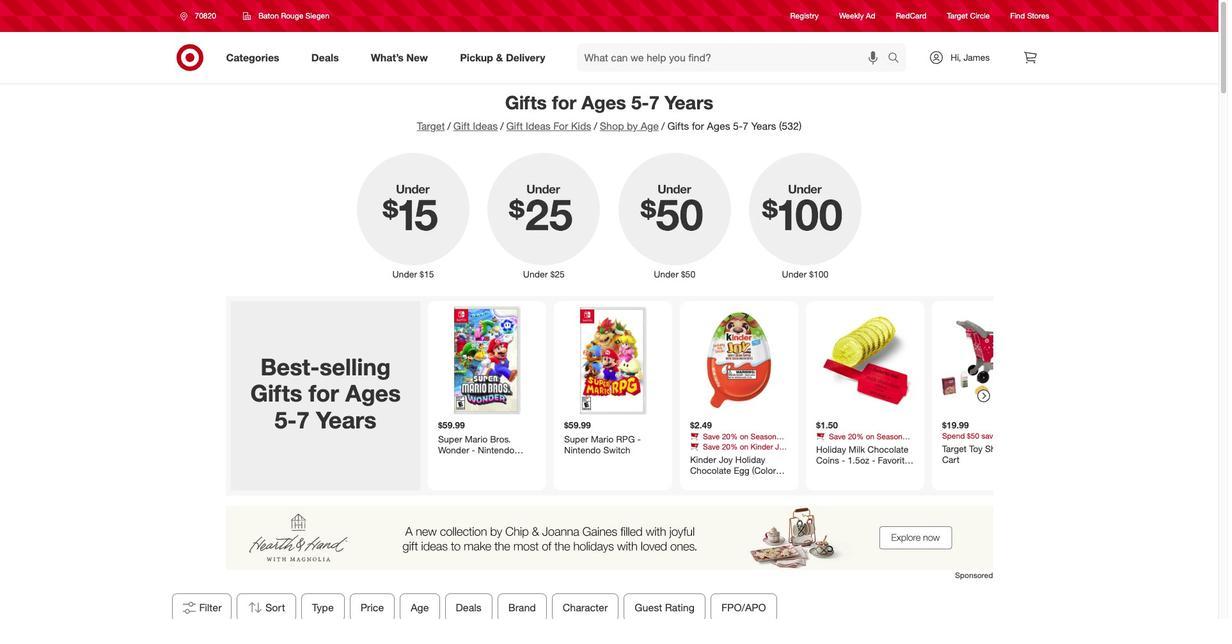 Task type: locate. For each thing, give the bounding box(es) containing it.
under for under $25
[[523, 269, 548, 280]]

joy
[[775, 442, 787, 451], [719, 454, 733, 465]]

7
[[649, 91, 660, 114], [743, 120, 749, 132], [296, 406, 309, 433]]

under $15
[[392, 269, 434, 280]]

guest
[[635, 601, 662, 614]]

delivery
[[506, 51, 545, 64]]

2 horizontal spatial ages
[[707, 120, 730, 132]]

shop
[[600, 120, 624, 132]]

2 vertical spatial 7
[[296, 406, 309, 433]]

registry link
[[790, 11, 819, 21]]

mario
[[465, 433, 487, 444], [591, 433, 613, 444]]

1 under from the left
[[392, 269, 417, 280]]

gift right target link
[[453, 120, 470, 132]]

under left $100
[[782, 269, 807, 280]]

2 vertical spatial for
[[308, 379, 339, 407]]

2 under from the left
[[523, 269, 548, 280]]

1 vertical spatial kinder
[[690, 454, 716, 465]]

1 horizontal spatial save 20% on seasonal candy & snacks
[[816, 431, 908, 451]]

target left gift ideas link
[[417, 120, 445, 132]]

0 horizontal spatial holiday
[[735, 454, 765, 465]]

20%
[[722, 431, 737, 441], [848, 431, 863, 441], [722, 442, 737, 451]]

snacks up "1.5oz" on the bottom right of the page
[[846, 441, 870, 451]]

0 horizontal spatial nintendo
[[477, 445, 514, 455]]

1 horizontal spatial kinder
[[750, 442, 773, 451]]

0 horizontal spatial 7
[[296, 406, 309, 433]]

switch down the "rpg"
[[603, 445, 630, 455]]

1 $59.99 from the left
[[438, 420, 465, 430]]

years down what can we help you find? suggestions appear below "search box"
[[665, 91, 713, 114]]

save
[[703, 431, 720, 441], [829, 431, 846, 441], [703, 442, 720, 451]]

seasonal up favorite
[[876, 431, 908, 441]]

3 under from the left
[[654, 269, 679, 280]]

/
[[447, 120, 451, 132], [500, 120, 504, 132], [594, 120, 597, 132], [661, 120, 665, 132]]

1 horizontal spatial snacks
[[846, 441, 870, 451]]

2 vertical spatial years
[[316, 406, 376, 433]]

- inside $59.99 super mario rpg - nintendo switch
[[637, 433, 641, 444]]

holiday up egg
[[735, 454, 765, 465]]

1 vertical spatial joy
[[719, 454, 733, 465]]

5- down "best-"
[[274, 406, 296, 433]]

&
[[496, 51, 503, 64], [713, 441, 718, 451], [839, 441, 844, 451]]

chocolate up vary)
[[690, 465, 731, 476]]

holiday up coins
[[816, 444, 846, 454]]

2 nintendo from the left
[[564, 445, 601, 455]]

ideas left 'for'
[[526, 120, 551, 132]]

7 left (532)
[[743, 120, 749, 132]]

What can we help you find? suggestions appear below search field
[[577, 43, 891, 72]]

1 horizontal spatial gift
[[506, 120, 523, 132]]

2 horizontal spatial 5-
[[733, 120, 743, 132]]

0 horizontal spatial save 20% on seasonal candy & snacks
[[690, 431, 782, 451]]

3 / from the left
[[594, 120, 597, 132]]

for inside the best-selling gifts for ages 5-7 years
[[308, 379, 339, 407]]

bros.
[[490, 433, 511, 444]]

0 vertical spatial age
[[641, 120, 659, 132]]

chocolate
[[717, 451, 750, 461]]

2 $59.99 from the left
[[564, 420, 591, 430]]

target left circle
[[947, 11, 968, 21]]

ideas right target link
[[473, 120, 498, 132]]

super left the "rpg"
[[564, 433, 588, 444]]

0 horizontal spatial candy
[[690, 441, 711, 451]]

20% inside save 20% on kinder joy holiday chocolate egg
[[722, 442, 737, 451]]

0 horizontal spatial snacks
[[720, 441, 744, 451]]

mario left bros.
[[465, 433, 487, 444]]

under $25
[[523, 269, 565, 280]]

0 horizontal spatial deals
[[311, 51, 339, 64]]

kinder up may
[[690, 454, 716, 465]]

find stores
[[1010, 11, 1049, 21]]

- left "1.5oz" on the bottom right of the page
[[841, 455, 845, 466]]

1 vertical spatial target
[[417, 120, 445, 132]]

0 vertical spatial target
[[947, 11, 968, 21]]

snacks up chocolate
[[720, 441, 744, 451]]

kinder up (colors
[[750, 442, 773, 451]]

$19.99
[[942, 420, 969, 430]]

1 horizontal spatial chocolate
[[867, 444, 908, 454]]

hi, james
[[951, 52, 990, 63]]

gift
[[453, 120, 470, 132], [506, 120, 523, 132]]

brand
[[508, 601, 536, 614]]

$59.99 inside $59.99 super mario bros. wonder - nintendo switch
[[438, 420, 465, 430]]

switch inside $59.99 super mario bros. wonder - nintendo switch
[[438, 456, 465, 467]]

1 nintendo from the left
[[477, 445, 514, 455]]

holiday
[[816, 444, 846, 454], [735, 454, 765, 465]]

/ right target link
[[447, 120, 451, 132]]

1 horizontal spatial $59.99
[[564, 420, 591, 430]]

1 mario from the left
[[465, 433, 487, 444]]

kinder inside kinder joy holiday chocolate egg (colors may vary) - 0.7oz
[[690, 454, 716, 465]]

1 horizontal spatial switch
[[603, 445, 630, 455]]

gifts inside the best-selling gifts for ages 5-7 years
[[250, 379, 302, 407]]

coins
[[816, 455, 839, 466]]

2 vertical spatial gifts
[[250, 379, 302, 407]]

guest rating
[[635, 601, 694, 614]]

2 vertical spatial 5-
[[274, 406, 296, 433]]

nintendo inside $59.99 super mario bros. wonder - nintendo switch
[[477, 445, 514, 455]]

2 horizontal spatial years
[[751, 120, 776, 132]]

0 horizontal spatial kinder
[[690, 454, 716, 465]]

1 horizontal spatial gifts
[[505, 91, 547, 114]]

$59.99 for $59.99 super mario bros. wonder - nintendo switch
[[438, 420, 465, 430]]

gift ideas for kids link
[[506, 120, 591, 132]]

& right pickup
[[496, 51, 503, 64]]

2 horizontal spatial gifts
[[667, 120, 689, 132]]

4 under from the left
[[782, 269, 807, 280]]

mario left the "rpg"
[[591, 433, 613, 444]]

& left milk
[[839, 441, 844, 451]]

target toy shopping cart image
[[937, 306, 1045, 414]]

under left $15
[[392, 269, 417, 280]]

filter
[[199, 601, 222, 614]]

ages
[[582, 91, 626, 114], [707, 120, 730, 132], [345, 379, 400, 407]]

1 horizontal spatial 7
[[649, 91, 660, 114]]

0 horizontal spatial ideas
[[473, 120, 498, 132]]

type
[[312, 601, 334, 614]]

$59.99 inside $59.99 super mario rpg - nintendo switch
[[564, 420, 591, 430]]

sort button
[[236, 594, 296, 619]]

(colors
[[752, 465, 780, 476]]

save 20% on seasonal candy & snacks up chocolate
[[690, 431, 782, 451]]

target inside target toy shopping cart
[[942, 443, 966, 454]]

2 mario from the left
[[591, 433, 613, 444]]

0 horizontal spatial super
[[438, 433, 462, 444]]

- right wonder
[[471, 445, 475, 455]]

joy up vary)
[[719, 454, 733, 465]]

seasonal up egg
[[750, 431, 782, 441]]

0 horizontal spatial 5-
[[274, 406, 296, 433]]

ages inside the best-selling gifts for ages 5-7 years
[[345, 379, 400, 407]]

1 horizontal spatial for
[[552, 91, 576, 114]]

1 vertical spatial chocolate
[[690, 465, 731, 476]]

ad
[[866, 11, 876, 21]]

years down selling
[[316, 406, 376, 433]]

/ right by
[[661, 120, 665, 132]]

seasonal
[[750, 431, 782, 441], [876, 431, 908, 441]]

7 up shop by age link
[[649, 91, 660, 114]]

super mario rpg - nintendo switch image
[[559, 306, 667, 414]]

0 horizontal spatial mario
[[465, 433, 487, 444]]

20% up kinder joy holiday chocolate egg (colors may vary) - 0.7oz
[[722, 442, 737, 451]]

0 vertical spatial joy
[[775, 442, 787, 451]]

0 vertical spatial kinder
[[750, 442, 773, 451]]

0 horizontal spatial seasonal
[[750, 431, 782, 441]]

1 horizontal spatial super
[[564, 433, 588, 444]]

1 horizontal spatial ages
[[582, 91, 626, 114]]

rouge
[[281, 11, 303, 20]]

save 20% on seasonal candy & snacks up "1.5oz" on the bottom right of the page
[[816, 431, 908, 451]]

age
[[641, 120, 659, 132], [411, 601, 429, 614]]

1 horizontal spatial joy
[[775, 442, 787, 451]]

0.7oz
[[738, 476, 759, 487]]

mario inside $59.99 super mario bros. wonder - nintendo switch
[[465, 433, 487, 444]]

1 horizontal spatial nintendo
[[564, 445, 601, 455]]

years left (532)
[[751, 120, 776, 132]]

holiday inside holiday milk chocolate coins - 1.5oz - favorite day™
[[816, 444, 846, 454]]

baton rouge siegen button
[[235, 4, 338, 28]]

nintendo inside $59.99 super mario rpg - nintendo switch
[[564, 445, 601, 455]]

age inside 'gifts for ages 5-7 years target / gift ideas / gift ideas for kids / shop by age / gifts for ages 5-7 years (532)'
[[641, 120, 659, 132]]

0 vertical spatial switch
[[603, 445, 630, 455]]

age inside button
[[411, 601, 429, 614]]

on
[[740, 431, 748, 441], [866, 431, 874, 441], [740, 442, 748, 451]]

joy right egg
[[775, 442, 787, 451]]

2 vertical spatial target
[[942, 443, 966, 454]]

super inside $59.99 super mario bros. wonder - nintendo switch
[[438, 433, 462, 444]]

0 horizontal spatial age
[[411, 601, 429, 614]]

2 vertical spatial ages
[[345, 379, 400, 407]]

-
[[637, 433, 641, 444], [471, 445, 475, 455], [841, 455, 845, 466], [872, 455, 875, 466], [732, 476, 735, 487]]

1 horizontal spatial mario
[[591, 433, 613, 444]]

deals for deals button
[[456, 601, 481, 614]]

holiday inside kinder joy holiday chocolate egg (colors may vary) - 0.7oz
[[735, 454, 765, 465]]

20% up save 20% on kinder joy holiday chocolate egg
[[722, 431, 737, 441]]

under left $25 on the top
[[523, 269, 548, 280]]

kinder inside save 20% on kinder joy holiday chocolate egg
[[750, 442, 773, 451]]

1 horizontal spatial ideas
[[526, 120, 551, 132]]

0 horizontal spatial for
[[308, 379, 339, 407]]

0 horizontal spatial gifts
[[250, 379, 302, 407]]

1 horizontal spatial seasonal
[[876, 431, 908, 441]]

0 vertical spatial chocolate
[[867, 444, 908, 454]]

deals down siegen
[[311, 51, 339, 64]]

joy inside save 20% on kinder joy holiday chocolate egg
[[775, 442, 787, 451]]

0 vertical spatial deals
[[311, 51, 339, 64]]

1 vertical spatial deals
[[456, 601, 481, 614]]

super inside $59.99 super mario rpg - nintendo switch
[[564, 433, 588, 444]]

under left $50
[[654, 269, 679, 280]]

under $25 link
[[479, 150, 609, 281]]

2 horizontal spatial 7
[[743, 120, 749, 132]]

save inside save 20% on kinder joy holiday chocolate egg
[[703, 442, 720, 451]]

on up holiday milk chocolate coins - 1.5oz - favorite day™
[[866, 431, 874, 441]]

kinder joy holiday chocolate egg (colors may vary) - 0.7oz image
[[685, 306, 793, 414]]

mario inside $59.99 super mario rpg - nintendo switch
[[591, 433, 613, 444]]

deals inside button
[[456, 601, 481, 614]]

registry
[[790, 11, 819, 21]]

1 seasonal from the left
[[750, 431, 782, 441]]

7 down "best-"
[[296, 406, 309, 433]]

under for under $100
[[782, 269, 807, 280]]

deals right age button
[[456, 601, 481, 614]]

price
[[360, 601, 384, 614]]

0 vertical spatial years
[[665, 91, 713, 114]]

chocolate up favorite
[[867, 444, 908, 454]]

1 vertical spatial 5-
[[733, 120, 743, 132]]

0 horizontal spatial gift
[[453, 120, 470, 132]]

0 horizontal spatial $59.99
[[438, 420, 465, 430]]

switch
[[603, 445, 630, 455], [438, 456, 465, 467]]

under
[[392, 269, 417, 280], [523, 269, 548, 280], [654, 269, 679, 280], [782, 269, 807, 280]]

candy up holiday
[[690, 441, 711, 451]]

0 horizontal spatial switch
[[438, 456, 465, 467]]

snacks
[[720, 441, 744, 451], [846, 441, 870, 451]]

2 candy from the left
[[816, 441, 837, 451]]

switch down wonder
[[438, 456, 465, 467]]

what's new link
[[360, 43, 444, 72]]

0 vertical spatial ages
[[582, 91, 626, 114]]

age right price
[[411, 601, 429, 614]]

1 horizontal spatial deals
[[456, 601, 481, 614]]

baton
[[258, 11, 279, 20]]

gift right gift ideas link
[[506, 120, 523, 132]]

holiday milk chocolate coins - 1.5oz - favorite day™
[[816, 444, 909, 477]]

- right the "rpg"
[[637, 433, 641, 444]]

1 vertical spatial age
[[411, 601, 429, 614]]

5- left (532)
[[733, 120, 743, 132]]

- down egg
[[732, 476, 735, 487]]

1 horizontal spatial 5-
[[631, 91, 649, 114]]

target up cart
[[942, 443, 966, 454]]

0 horizontal spatial joy
[[719, 454, 733, 465]]

milk
[[848, 444, 865, 454]]

5-
[[631, 91, 649, 114], [733, 120, 743, 132], [274, 406, 296, 433]]

candy up coins
[[816, 441, 837, 451]]

1 horizontal spatial age
[[641, 120, 659, 132]]

super up wonder
[[438, 433, 462, 444]]

years inside the best-selling gifts for ages 5-7 years
[[316, 406, 376, 433]]

0 horizontal spatial chocolate
[[690, 465, 731, 476]]

20% up milk
[[848, 431, 863, 441]]

1 vertical spatial ages
[[707, 120, 730, 132]]

5- up by
[[631, 91, 649, 114]]

redcard link
[[896, 11, 927, 21]]

1 super from the left
[[438, 433, 462, 444]]

0 horizontal spatial years
[[316, 406, 376, 433]]

find stores link
[[1010, 11, 1049, 21]]

1 horizontal spatial candy
[[816, 441, 837, 451]]

2 super from the left
[[564, 433, 588, 444]]

0 horizontal spatial ages
[[345, 379, 400, 407]]

age right by
[[641, 120, 659, 132]]

& up holiday
[[713, 441, 718, 451]]

rpg
[[616, 433, 635, 444]]

1 vertical spatial switch
[[438, 456, 465, 467]]

/ right gift ideas link
[[500, 120, 504, 132]]

/ right kids in the top of the page
[[594, 120, 597, 132]]

1 vertical spatial for
[[692, 120, 704, 132]]

1 horizontal spatial holiday
[[816, 444, 846, 454]]

on left egg
[[740, 442, 748, 451]]

hi,
[[951, 52, 961, 63]]

7 inside the best-selling gifts for ages 5-7 years
[[296, 406, 309, 433]]

$59.99
[[438, 420, 465, 430], [564, 420, 591, 430]]

2 seasonal from the left
[[876, 431, 908, 441]]

pickup & delivery link
[[449, 43, 561, 72]]

kinder
[[750, 442, 773, 451], [690, 454, 716, 465]]



Task type: vqa. For each thing, say whether or not it's contained in the screenshot.
Kinder in the Kinder Joy Holiday Chocolate Egg (Colors May Vary) - 0.7oz
yes



Task type: describe. For each thing, give the bounding box(es) containing it.
2 horizontal spatial for
[[692, 120, 704, 132]]

switch inside $59.99 super mario rpg - nintendo switch
[[603, 445, 630, 455]]

2 / from the left
[[500, 120, 504, 132]]

target circle link
[[947, 11, 990, 21]]

baton rouge siegen
[[258, 11, 329, 20]]

age button
[[400, 594, 440, 619]]

under for under $50
[[654, 269, 679, 280]]

1 snacks from the left
[[720, 441, 744, 451]]

$25
[[550, 269, 565, 280]]

selling
[[319, 353, 390, 381]]

$2.49
[[690, 420, 712, 430]]

egg
[[733, 465, 749, 476]]

holiday milk chocolate coins - 1.5oz - favorite day™ image
[[811, 306, 919, 414]]

pickup
[[460, 51, 493, 64]]

1 vertical spatial years
[[751, 120, 776, 132]]

find
[[1010, 11, 1025, 21]]

stores
[[1027, 11, 1049, 21]]

0 vertical spatial for
[[552, 91, 576, 114]]

(532)
[[779, 120, 802, 132]]

carousel region
[[225, 296, 1050, 496]]

$50
[[681, 269, 695, 280]]

under $100
[[782, 269, 829, 280]]

shopping
[[985, 443, 1023, 454]]

super for super mario bros. wonder - nintendo switch
[[438, 433, 462, 444]]

deals button
[[445, 594, 492, 619]]

0 horizontal spatial &
[[496, 51, 503, 64]]

character
[[563, 601, 608, 614]]

gift ideas link
[[453, 120, 498, 132]]

$15
[[420, 269, 434, 280]]

1 vertical spatial gifts
[[667, 120, 689, 132]]

kinder joy holiday chocolate egg (colors may vary) - 0.7oz
[[690, 454, 780, 487]]

rating
[[665, 601, 694, 614]]

5- inside the best-selling gifts for ages 5-7 years
[[274, 406, 296, 433]]

type button
[[301, 594, 344, 619]]

may
[[690, 476, 707, 487]]

toy
[[969, 443, 982, 454]]

by
[[627, 120, 638, 132]]

what's
[[371, 51, 404, 64]]

redcard
[[896, 11, 927, 21]]

pickup & delivery
[[460, 51, 545, 64]]

1 / from the left
[[447, 120, 451, 132]]

kids
[[571, 120, 591, 132]]

2 save 20% on seasonal candy & snacks from the left
[[816, 431, 908, 451]]

2 gift from the left
[[506, 120, 523, 132]]

1 vertical spatial 7
[[743, 120, 749, 132]]

guest rating button
[[624, 594, 705, 619]]

best-selling gifts for ages 5-7 years
[[250, 353, 400, 433]]

target inside 'gifts for ages 5-7 years target / gift ideas / gift ideas for kids / shop by age / gifts for ages 5-7 years (532)'
[[417, 120, 445, 132]]

2 snacks from the left
[[846, 441, 870, 451]]

sort
[[265, 601, 285, 614]]

0 vertical spatial gifts
[[505, 91, 547, 114]]

target toy shopping cart
[[942, 443, 1023, 465]]

1.5oz
[[847, 455, 869, 466]]

james
[[964, 52, 990, 63]]

$100
[[809, 269, 829, 280]]

on up save 20% on kinder joy holiday chocolate egg
[[740, 431, 748, 441]]

circle
[[970, 11, 990, 21]]

egg
[[752, 451, 766, 461]]

search
[[882, 52, 913, 65]]

under $100 link
[[740, 150, 871, 281]]

character button
[[552, 594, 619, 619]]

1 candy from the left
[[690, 441, 711, 451]]

super mario bros. wonder - nintendo switch image
[[433, 306, 541, 414]]

4 / from the left
[[661, 120, 665, 132]]

sponsored
[[955, 571, 993, 580]]

under $15 link
[[348, 150, 479, 281]]

$59.99 for $59.99 super mario rpg - nintendo switch
[[564, 420, 591, 430]]

70820 button
[[172, 4, 230, 28]]

mario for -
[[465, 433, 487, 444]]

under for under $15
[[392, 269, 417, 280]]

mario for nintendo
[[591, 433, 613, 444]]

$59.99 super mario bros. wonder - nintendo switch
[[438, 420, 514, 467]]

1 gift from the left
[[453, 120, 470, 132]]

categories
[[226, 51, 279, 64]]

target link
[[417, 120, 445, 132]]

target for target toy shopping cart
[[942, 443, 966, 454]]

save 20% on kinder joy holiday chocolate egg
[[690, 442, 787, 461]]

1 ideas from the left
[[473, 120, 498, 132]]

siegen
[[305, 11, 329, 20]]

best-
[[260, 353, 319, 381]]

vary)
[[709, 476, 729, 487]]

weekly ad link
[[839, 11, 876, 21]]

2 ideas from the left
[[526, 120, 551, 132]]

0 vertical spatial 5-
[[631, 91, 649, 114]]

fpo/apo
[[721, 601, 766, 614]]

super for super mario rpg - nintendo switch
[[564, 433, 588, 444]]

on inside save 20% on kinder joy holiday chocolate egg
[[740, 442, 748, 451]]

- inside kinder joy holiday chocolate egg (colors may vary) - 0.7oz
[[732, 476, 735, 487]]

gifts for ages 5-7 years target / gift ideas / gift ideas for kids / shop by age / gifts for ages 5-7 years (532)
[[417, 91, 802, 132]]

under $50 link
[[609, 150, 740, 281]]

search button
[[882, 43, 913, 74]]

weekly
[[839, 11, 864, 21]]

target circle
[[947, 11, 990, 21]]

0 vertical spatial 7
[[649, 91, 660, 114]]

holiday
[[690, 451, 714, 461]]

advertisement region
[[225, 506, 993, 570]]

joy inside kinder joy holiday chocolate egg (colors may vary) - 0.7oz
[[719, 454, 733, 465]]

deals link
[[300, 43, 355, 72]]

what's new
[[371, 51, 428, 64]]

wonder
[[438, 445, 469, 455]]

1 save 20% on seasonal candy & snacks from the left
[[690, 431, 782, 451]]

under $50
[[654, 269, 695, 280]]

- right "1.5oz" on the bottom right of the page
[[872, 455, 875, 466]]

$59.99 super mario rpg - nintendo switch
[[564, 420, 641, 455]]

chocolate inside kinder joy holiday chocolate egg (colors may vary) - 0.7oz
[[690, 465, 731, 476]]

filter button
[[172, 594, 231, 619]]

chocolate inside holiday milk chocolate coins - 1.5oz - favorite day™
[[867, 444, 908, 454]]

brand button
[[497, 594, 547, 619]]

categories link
[[215, 43, 295, 72]]

target for target circle
[[947, 11, 968, 21]]

deals for deals link
[[311, 51, 339, 64]]

for
[[553, 120, 568, 132]]

weekly ad
[[839, 11, 876, 21]]

$1.50
[[816, 420, 838, 430]]

new
[[406, 51, 428, 64]]

day™
[[816, 466, 836, 477]]

2 horizontal spatial &
[[839, 441, 844, 451]]

price button
[[350, 594, 395, 619]]

70820
[[195, 11, 216, 20]]

1 horizontal spatial years
[[665, 91, 713, 114]]

- inside $59.99 super mario bros. wonder - nintendo switch
[[471, 445, 475, 455]]

cart
[[942, 454, 959, 465]]

1 horizontal spatial &
[[713, 441, 718, 451]]



